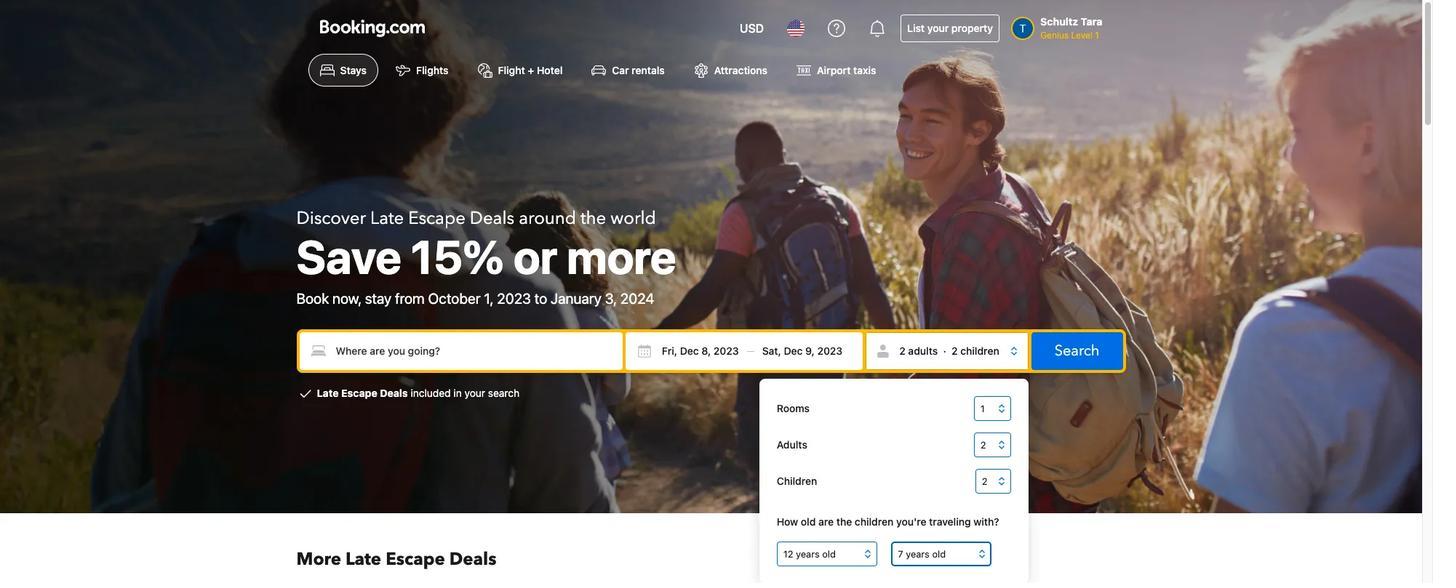 Task type: vqa. For each thing, say whether or not it's contained in the screenshot.
'Car rentals'
yes



Task type: locate. For each thing, give the bounding box(es) containing it.
booking.com online hotel reservations image
[[320, 20, 425, 37]]

0 horizontal spatial children
[[855, 516, 894, 528]]

with?
[[974, 516, 1000, 528]]

children right ·
[[961, 345, 1000, 357]]

0 vertical spatial deals
[[470, 206, 515, 230]]

2 2 from the left
[[952, 345, 958, 357]]

adults
[[777, 439, 808, 451]]

1 vertical spatial escape
[[341, 387, 378, 399]]

your right in
[[465, 387, 486, 399]]

the
[[581, 206, 607, 230], [837, 516, 853, 528]]

late
[[371, 206, 404, 230], [317, 387, 339, 399], [346, 548, 382, 572]]

2023 for fri, dec 8, 2023
[[714, 345, 739, 357]]

2 horizontal spatial 2023
[[818, 345, 843, 357]]

children left you're
[[855, 516, 894, 528]]

1 horizontal spatial your
[[928, 22, 949, 34]]

1 horizontal spatial 2
[[952, 345, 958, 357]]

genius
[[1041, 30, 1069, 41]]

escape
[[408, 206, 466, 230], [341, 387, 378, 399], [386, 548, 445, 572]]

2
[[900, 345, 906, 357], [952, 345, 958, 357]]

0 horizontal spatial dec
[[680, 345, 699, 357]]

2023
[[497, 290, 531, 307], [714, 345, 739, 357], [818, 345, 843, 357]]

late escape deals included in your search
[[317, 387, 520, 399]]

world
[[611, 206, 656, 230]]

dec left "8," at the bottom left
[[680, 345, 699, 357]]

taxis
[[854, 64, 877, 77]]

1 dec from the left
[[680, 345, 699, 357]]

svg image
[[638, 344, 652, 359]]

list your property
[[908, 22, 994, 34]]

8,
[[702, 345, 711, 357]]

None search field
[[297, 329, 1126, 584]]

none search field containing search
[[297, 329, 1126, 584]]

your right list at the right of the page
[[928, 22, 949, 34]]

flight
[[498, 64, 525, 77]]

dec for fri,
[[680, 345, 699, 357]]

attractions
[[715, 64, 768, 77]]

late for more late escape deals
[[346, 548, 382, 572]]

0 vertical spatial escape
[[408, 206, 466, 230]]

to
[[535, 290, 548, 307]]

usd button
[[731, 11, 773, 46]]

flights link
[[384, 54, 460, 87]]

1 vertical spatial the
[[837, 516, 853, 528]]

the left world on the top
[[581, 206, 607, 230]]

traveling
[[930, 516, 971, 528]]

escape for discover late escape deals around the world save 15% or more book now, stay from october 1, 2023 to january 3, 2024
[[408, 206, 466, 230]]

escape inside 'discover late escape deals around the world save 15% or more book now, stay from october 1, 2023 to january 3, 2024'
[[408, 206, 466, 230]]

0 vertical spatial the
[[581, 206, 607, 230]]

0 horizontal spatial 2
[[900, 345, 906, 357]]

more late escape deals
[[297, 548, 497, 572]]

attractions link
[[683, 54, 780, 87]]

the right are
[[837, 516, 853, 528]]

3,
[[605, 290, 617, 307]]

0 vertical spatial late
[[371, 206, 404, 230]]

deals
[[470, 206, 515, 230], [380, 387, 408, 399], [450, 548, 497, 572]]

0 horizontal spatial your
[[465, 387, 486, 399]]

your
[[928, 22, 949, 34], [465, 387, 486, 399]]

car
[[612, 64, 629, 77]]

now,
[[333, 290, 362, 307]]

1 vertical spatial children
[[855, 516, 894, 528]]

1 horizontal spatial children
[[961, 345, 1000, 357]]

2 right ·
[[952, 345, 958, 357]]

2023 right '1,'
[[497, 290, 531, 307]]

search
[[1055, 341, 1100, 361]]

the inside 'discover late escape deals around the world save 15% or more book now, stay from october 1, 2023 to january 3, 2024'
[[581, 206, 607, 230]]

or
[[514, 229, 558, 284]]

2 vertical spatial escape
[[386, 548, 445, 572]]

0 vertical spatial your
[[928, 22, 949, 34]]

flight + hotel
[[498, 64, 563, 77]]

1 vertical spatial late
[[317, 387, 339, 399]]

0 vertical spatial children
[[961, 345, 1000, 357]]

hotel
[[537, 64, 563, 77]]

2023 inside 'discover late escape deals around the world save 15% or more book now, stay from october 1, 2023 to january 3, 2024'
[[497, 290, 531, 307]]

2 vertical spatial late
[[346, 548, 382, 572]]

stay
[[365, 290, 392, 307]]

late inside 'discover late escape deals around the world save 15% or more book now, stay from october 1, 2023 to january 3, 2024'
[[371, 206, 404, 230]]

dec
[[680, 345, 699, 357], [784, 345, 803, 357]]

october
[[428, 290, 481, 307]]

rentals
[[632, 64, 665, 77]]

2 vertical spatial deals
[[450, 548, 497, 572]]

deals inside 'discover late escape deals around the world save 15% or more book now, stay from october 1, 2023 to january 3, 2024'
[[470, 206, 515, 230]]

0 horizontal spatial the
[[581, 206, 607, 230]]

schultz tara genius level 1
[[1041, 15, 1103, 41]]

children
[[961, 345, 1000, 357], [855, 516, 894, 528]]

1 2 from the left
[[900, 345, 906, 357]]

deals for more late escape deals
[[450, 548, 497, 572]]

search
[[488, 387, 520, 399]]

adults
[[909, 345, 938, 357]]

save
[[297, 229, 402, 284]]

9
[[805, 337, 809, 345]]

list
[[908, 22, 925, 34]]

2023 right 9,
[[818, 345, 843, 357]]

1 horizontal spatial the
[[837, 516, 853, 528]]

2 left adults
[[900, 345, 906, 357]]

book
[[297, 290, 329, 307]]

2 dec from the left
[[784, 345, 803, 357]]

0 horizontal spatial 2023
[[497, 290, 531, 307]]

1 vertical spatial deals
[[380, 387, 408, 399]]

1 vertical spatial your
[[465, 387, 486, 399]]

1 horizontal spatial 2023
[[714, 345, 739, 357]]

2023 right "8," at the bottom left
[[714, 345, 739, 357]]

1 horizontal spatial dec
[[784, 345, 803, 357]]

late for discover late escape deals around the world save 15% or more book now, stay from october 1, 2023 to january 3, 2024
[[371, 206, 404, 230]]

dec left 9
[[784, 345, 803, 357]]

search button
[[1032, 332, 1123, 370]]



Task type: describe. For each thing, give the bounding box(es) containing it.
sat,
[[763, 345, 782, 357]]

15%
[[411, 229, 504, 284]]

in
[[454, 387, 462, 399]]

rooms
[[777, 402, 810, 415]]

more
[[297, 548, 341, 572]]

discover
[[297, 206, 366, 230]]

1,
[[484, 290, 494, 307]]

airport taxis
[[817, 64, 877, 77]]

you're
[[897, 516, 927, 528]]

tara
[[1081, 15, 1103, 28]]

from
[[395, 290, 425, 307]]

dec for sat,
[[784, 345, 803, 357]]

+
[[528, 64, 534, 77]]

2024
[[621, 290, 655, 307]]

more
[[567, 229, 677, 284]]

stays
[[340, 64, 367, 77]]

fri, dec 8, 2023
[[662, 345, 739, 357]]

airport taxis link
[[785, 54, 888, 87]]

included
[[411, 387, 451, 399]]

2 adults · 2 children
[[900, 345, 1000, 357]]

old
[[801, 516, 816, 528]]

how
[[777, 516, 799, 528]]

svg image
[[763, 344, 777, 359]]

how old are the children you're traveling with?
[[777, 516, 1000, 528]]

property
[[952, 22, 994, 34]]

sat, dec 9, 2023
[[763, 345, 843, 357]]

·
[[944, 345, 947, 357]]

escape for more late escape deals
[[386, 548, 445, 572]]

deals for discover late escape deals around the world save 15% or more book now, stay from october 1, 2023 to january 3, 2024
[[470, 206, 515, 230]]

usd
[[740, 22, 764, 35]]

children
[[777, 475, 818, 487]]

discover late escape deals around the world save 15% or more book now, stay from october 1, 2023 to january 3, 2024
[[297, 206, 677, 307]]

children for the
[[855, 516, 894, 528]]

car rentals link
[[580, 54, 677, 87]]

schultz
[[1041, 15, 1079, 28]]

stays link
[[308, 54, 379, 87]]

children for 2
[[961, 345, 1000, 357]]

fri,
[[662, 345, 678, 357]]

flights
[[416, 64, 449, 77]]

1
[[1096, 30, 1100, 41]]

are
[[819, 516, 834, 528]]

airport
[[817, 64, 851, 77]]

car rentals
[[612, 64, 665, 77]]

list your property link
[[901, 15, 1000, 42]]

2023 for sat, dec 9, 2023
[[818, 345, 843, 357]]

around
[[519, 206, 576, 230]]

level
[[1072, 30, 1093, 41]]

9,
[[806, 345, 815, 357]]

flight + hotel link
[[466, 54, 575, 87]]

Type your destination search field
[[300, 332, 623, 370]]

january
[[551, 290, 602, 307]]



